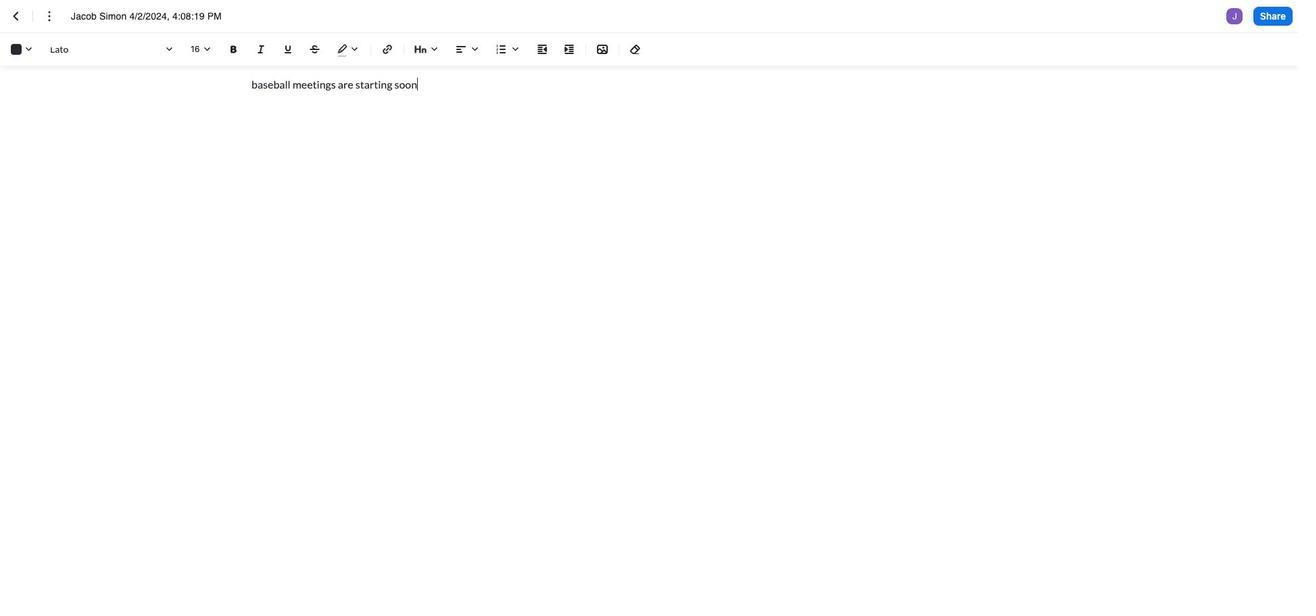Task type: vqa. For each thing, say whether or not it's contained in the screenshot.
'Underline' IMAGE at top left
yes



Task type: describe. For each thing, give the bounding box(es) containing it.
decrease indent image
[[534, 41, 550, 57]]

italic image
[[253, 41, 269, 57]]

jacob simon image
[[1227, 8, 1243, 24]]

clear style image
[[628, 41, 644, 57]]

all notes image
[[8, 8, 24, 24]]

underline image
[[280, 41, 296, 57]]

insert image image
[[594, 41, 611, 57]]

link image
[[379, 41, 396, 57]]



Task type: locate. For each thing, give the bounding box(es) containing it.
increase indent image
[[561, 41, 577, 57]]

more image
[[41, 8, 57, 24]]

bold image
[[226, 41, 242, 57]]

None text field
[[71, 9, 236, 23]]

strikethrough image
[[307, 41, 323, 57]]



